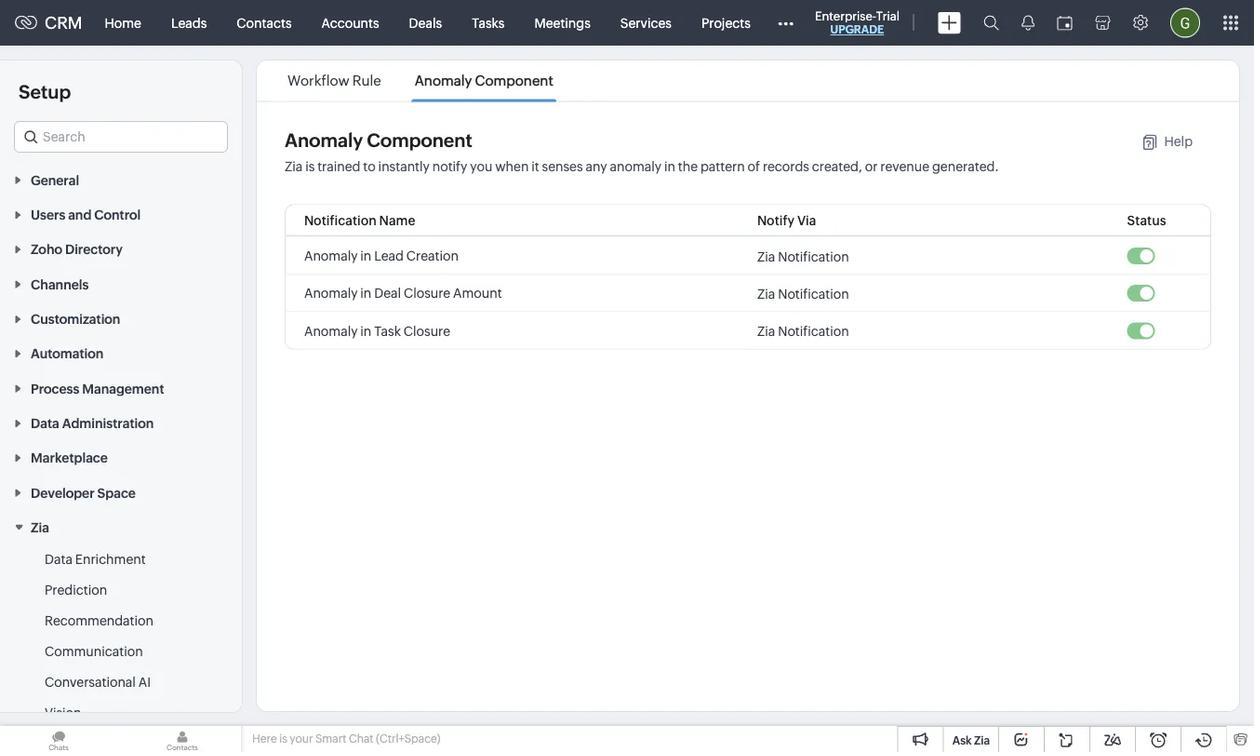 Task type: describe. For each thing, give the bounding box(es) containing it.
zia is trained to instantly notify you when it senses any anomaly in the pattern of records created, or revenue generated.
[[285, 159, 999, 174]]

accounts
[[322, 15, 379, 30]]

projects link
[[687, 0, 766, 45]]

notify via
[[758, 213, 817, 228]]

is for here
[[279, 733, 287, 745]]

leads
[[171, 15, 207, 30]]

zia inside zia dropdown button
[[31, 520, 49, 535]]

general
[[31, 173, 79, 187]]

workflow
[[288, 73, 350, 89]]

prediction link
[[45, 581, 107, 599]]

zia notification for anomaly in task closure
[[758, 324, 849, 339]]

developer space button
[[0, 475, 242, 509]]

users
[[31, 207, 65, 222]]

conversational
[[45, 675, 136, 689]]

is for zia
[[305, 159, 315, 174]]

setup
[[19, 81, 71, 102]]

zoho
[[31, 242, 62, 257]]

in for anomaly in lead creation
[[361, 248, 372, 263]]

data enrichment
[[45, 552, 146, 567]]

anomaly in lead creation
[[304, 248, 459, 263]]

the
[[678, 159, 698, 174]]

lead
[[374, 248, 404, 263]]

signals element
[[1011, 0, 1046, 46]]

recommendation link
[[45, 611, 154, 630]]

vision link
[[45, 703, 81, 722]]

closure for task
[[404, 323, 451, 338]]

customization button
[[0, 301, 242, 336]]

marketplace button
[[0, 440, 242, 475]]

zia button
[[0, 509, 242, 544]]

via
[[798, 213, 817, 228]]

profile image
[[1171, 8, 1201, 38]]

0 horizontal spatial component
[[367, 130, 473, 151]]

when
[[495, 159, 529, 174]]

process
[[31, 381, 79, 396]]

anomaly in deal closure amount
[[304, 286, 502, 301]]

or
[[865, 159, 878, 174]]

users and control
[[31, 207, 141, 222]]

create menu element
[[927, 0, 973, 45]]

search element
[[973, 0, 1011, 46]]

automation button
[[0, 336, 242, 370]]

services link
[[606, 0, 687, 45]]

workflow rule link
[[285, 73, 384, 89]]

here
[[252, 733, 277, 745]]

in for anomaly in task closure
[[361, 323, 372, 338]]

control
[[94, 207, 141, 222]]

enterprise-
[[815, 9, 877, 23]]

list containing workflow rule
[[271, 61, 570, 101]]

zia notification for anomaly in lead creation
[[758, 249, 849, 264]]

closure for deal
[[404, 286, 451, 301]]

revenue
[[881, 159, 930, 174]]

amount
[[453, 286, 502, 301]]

zia region
[[0, 544, 242, 752]]

crm link
[[15, 13, 82, 32]]

automation
[[31, 346, 104, 361]]

data for data administration
[[31, 416, 59, 431]]

conversational ai link
[[45, 673, 151, 691]]

create menu image
[[938, 12, 962, 34]]

users and control button
[[0, 197, 242, 231]]

Other Modules field
[[766, 8, 806, 38]]

leads link
[[156, 0, 222, 45]]

communication
[[45, 644, 143, 659]]

meetings link
[[520, 0, 606, 45]]

Search text field
[[15, 122, 227, 152]]

rule
[[353, 73, 381, 89]]

process management
[[31, 381, 164, 396]]

anomaly component link
[[412, 73, 556, 89]]

projects
[[702, 15, 751, 30]]

profile element
[[1160, 0, 1212, 45]]

deals link
[[394, 0, 457, 45]]

pattern
[[701, 159, 745, 174]]

developer
[[31, 485, 95, 500]]

upgrade
[[831, 23, 885, 36]]

anomaly component inside list
[[415, 73, 554, 89]]

creation
[[407, 248, 459, 263]]

contacts
[[237, 15, 292, 30]]

chats image
[[0, 726, 117, 752]]

notification for anomaly in task closure
[[778, 324, 849, 339]]

channels
[[31, 277, 89, 292]]

communication link
[[45, 642, 143, 661]]

your
[[290, 733, 313, 745]]

vision
[[45, 705, 81, 720]]

home link
[[90, 0, 156, 45]]

anomaly in task closure
[[304, 323, 451, 338]]

name
[[379, 213, 416, 228]]



Task type: locate. For each thing, give the bounding box(es) containing it.
notify
[[433, 159, 468, 174]]

is left your on the bottom of the page
[[279, 733, 287, 745]]

0 horizontal spatial is
[[279, 733, 287, 745]]

administration
[[62, 416, 154, 431]]

contacts link
[[222, 0, 307, 45]]

anomaly
[[415, 73, 472, 89], [285, 130, 363, 151], [304, 248, 358, 263], [304, 286, 358, 301], [304, 323, 358, 338]]

it
[[532, 159, 540, 174]]

1 horizontal spatial is
[[305, 159, 315, 174]]

directory
[[65, 242, 123, 257]]

in for anomaly in deal closure amount
[[361, 286, 372, 301]]

deals
[[409, 15, 442, 30]]

data administration
[[31, 416, 154, 431]]

closure down creation
[[404, 286, 451, 301]]

in left 'task'
[[361, 323, 372, 338]]

instantly
[[378, 159, 430, 174]]

data inside dropdown button
[[31, 416, 59, 431]]

zia notification for anomaly in deal closure amount
[[758, 286, 849, 301]]

anomaly for task
[[304, 323, 358, 338]]

anomaly for deal
[[304, 286, 358, 301]]

anomaly down notification name
[[304, 248, 358, 263]]

data enrichment link
[[45, 550, 146, 568]]

status
[[1128, 213, 1167, 228]]

list
[[271, 61, 570, 101]]

1 vertical spatial anomaly component
[[285, 130, 473, 151]]

in left lead
[[361, 248, 372, 263]]

anomaly component down tasks
[[415, 73, 554, 89]]

1 vertical spatial closure
[[404, 323, 451, 338]]

you
[[470, 159, 493, 174]]

zia
[[285, 159, 303, 174], [758, 249, 776, 264], [758, 286, 776, 301], [758, 324, 776, 339], [31, 520, 49, 535], [975, 734, 990, 747]]

is
[[305, 159, 315, 174], [279, 733, 287, 745]]

tasks
[[472, 15, 505, 30]]

in left the
[[665, 159, 676, 174]]

accounts link
[[307, 0, 394, 45]]

to
[[363, 159, 376, 174]]

customization
[[31, 312, 120, 326]]

help
[[1165, 134, 1193, 148]]

anomaly up trained
[[285, 130, 363, 151]]

1 horizontal spatial component
[[475, 73, 554, 89]]

None field
[[14, 121, 228, 153]]

anomaly left deal at the top of page
[[304, 286, 358, 301]]

process management button
[[0, 370, 242, 405]]

notify
[[758, 213, 795, 228]]

component
[[475, 73, 554, 89], [367, 130, 473, 151]]

closure right 'task'
[[404, 323, 451, 338]]

generated.
[[933, 159, 999, 174]]

2 vertical spatial zia notification
[[758, 324, 849, 339]]

crm
[[45, 13, 82, 32]]

trial
[[877, 9, 900, 23]]

anomaly left 'task'
[[304, 323, 358, 338]]

anomaly for lead
[[304, 248, 358, 263]]

component down tasks link
[[475, 73, 554, 89]]

space
[[97, 485, 136, 500]]

1 vertical spatial component
[[367, 130, 473, 151]]

developer space
[[31, 485, 136, 500]]

chat
[[349, 733, 374, 745]]

task
[[374, 323, 401, 338]]

(ctrl+space)
[[376, 733, 441, 745]]

conversational ai
[[45, 675, 151, 689]]

data down 'process'
[[31, 416, 59, 431]]

anomaly
[[610, 159, 662, 174]]

in left deal at the top of page
[[361, 286, 372, 301]]

contacts image
[[124, 726, 241, 752]]

notification name
[[304, 213, 416, 228]]

meetings
[[535, 15, 591, 30]]

0 vertical spatial zia notification
[[758, 249, 849, 264]]

and
[[68, 207, 92, 222]]

deal
[[374, 286, 401, 301]]

is left trained
[[305, 159, 315, 174]]

general button
[[0, 162, 242, 197]]

enterprise-trial upgrade
[[815, 9, 900, 36]]

anomaly component up to
[[285, 130, 473, 151]]

data administration button
[[0, 405, 242, 440]]

1 zia notification from the top
[[758, 249, 849, 264]]

component up the instantly
[[367, 130, 473, 151]]

zoho directory button
[[0, 231, 242, 266]]

help link
[[1123, 134, 1193, 150]]

2 closure from the top
[[404, 323, 451, 338]]

management
[[82, 381, 164, 396]]

2 zia notification from the top
[[758, 286, 849, 301]]

closure
[[404, 286, 451, 301], [404, 323, 451, 338]]

smart
[[315, 733, 347, 745]]

search image
[[984, 15, 1000, 31]]

prediction
[[45, 582, 107, 597]]

data
[[31, 416, 59, 431], [45, 552, 73, 567]]

1 vertical spatial is
[[279, 733, 287, 745]]

senses
[[542, 159, 583, 174]]

tasks link
[[457, 0, 520, 45]]

zia notification
[[758, 249, 849, 264], [758, 286, 849, 301], [758, 324, 849, 339]]

created,
[[812, 159, 863, 174]]

calendar image
[[1057, 15, 1073, 30]]

0 vertical spatial component
[[475, 73, 554, 89]]

3 zia notification from the top
[[758, 324, 849, 339]]

trained
[[318, 159, 361, 174]]

data up prediction
[[45, 552, 73, 567]]

0 vertical spatial anomaly component
[[415, 73, 554, 89]]

workflow rule
[[288, 73, 381, 89]]

any
[[586, 159, 608, 174]]

of
[[748, 159, 760, 174]]

1 vertical spatial data
[[45, 552, 73, 567]]

notification for anomaly in deal closure amount
[[778, 286, 849, 301]]

0 vertical spatial data
[[31, 416, 59, 431]]

ai
[[138, 675, 151, 689]]

home
[[105, 15, 141, 30]]

notification for anomaly in lead creation
[[778, 249, 849, 264]]

recommendation
[[45, 613, 154, 628]]

anomaly component
[[415, 73, 554, 89], [285, 130, 473, 151]]

0 vertical spatial is
[[305, 159, 315, 174]]

signals image
[[1022, 15, 1035, 31]]

ask zia
[[953, 734, 990, 747]]

zoho directory
[[31, 242, 123, 257]]

here is your smart chat (ctrl+space)
[[252, 733, 441, 745]]

data for data enrichment
[[45, 552, 73, 567]]

1 closure from the top
[[404, 286, 451, 301]]

1 vertical spatial zia notification
[[758, 286, 849, 301]]

anomaly down 'deals' link
[[415, 73, 472, 89]]

ask
[[953, 734, 972, 747]]

0 vertical spatial closure
[[404, 286, 451, 301]]

data inside zia region
[[45, 552, 73, 567]]



Task type: vqa. For each thing, say whether or not it's contained in the screenshot.
the
yes



